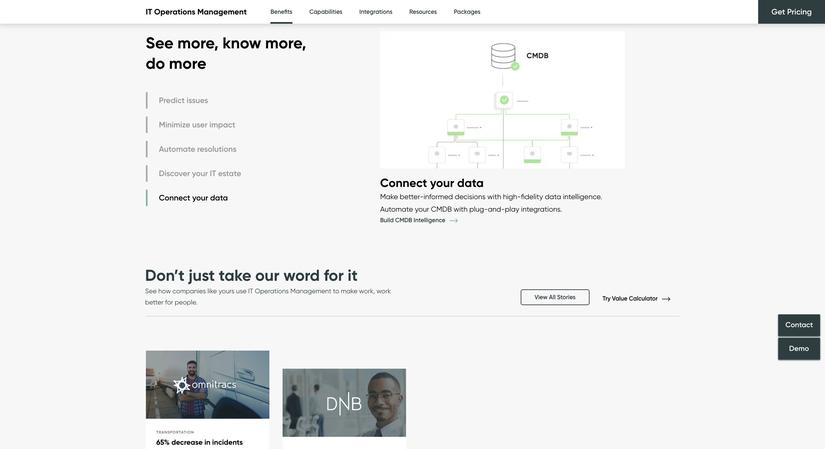 Task type: locate. For each thing, give the bounding box(es) containing it.
build cmdb intelligence link
[[380, 217, 468, 224]]

operations
[[154, 7, 195, 17], [255, 287, 289, 295]]

it
[[146, 7, 152, 17], [210, 169, 216, 178], [248, 287, 253, 295]]

capabilities
[[309, 8, 343, 15]]

2 vertical spatial it
[[248, 287, 253, 295]]

0 horizontal spatial data
[[210, 193, 228, 203]]

work
[[377, 287, 391, 295]]

0 horizontal spatial cmdb
[[395, 217, 412, 224]]

issues
[[187, 96, 208, 105]]

connect down discover
[[159, 193, 190, 203]]

with
[[488, 192, 501, 201], [454, 205, 468, 213]]

for down how
[[165, 299, 173, 307]]

see more, know more, do more
[[146, 33, 306, 73]]

1 horizontal spatial data
[[457, 176, 484, 190]]

try
[[603, 295, 611, 303]]

intelligence
[[414, 217, 446, 224]]

see up the better
[[145, 287, 157, 295]]

1 vertical spatial with
[[454, 205, 468, 213]]

1 vertical spatial cmdb
[[395, 217, 412, 224]]

informed
[[424, 192, 453, 201]]

omnitracs decreases customer-impacting incidents 65% image
[[146, 351, 269, 421]]

make
[[341, 287, 358, 295]]

1 horizontal spatial management
[[291, 287, 332, 295]]

1 vertical spatial automate
[[380, 205, 413, 213]]

1 horizontal spatial operations
[[255, 287, 289, 295]]

plug-
[[470, 205, 488, 213]]

1 horizontal spatial it
[[210, 169, 216, 178]]

0 horizontal spatial automate
[[159, 144, 195, 154]]

your down discover your it estate in the top left of the page
[[192, 193, 208, 203]]

operations inside don't just take our word for it see how companies like yours use it operations management to make work, work better for people.
[[255, 287, 289, 295]]

2 horizontal spatial it
[[248, 287, 253, 295]]

to
[[333, 287, 339, 295]]

resources link
[[410, 0, 437, 24]]

0 vertical spatial automate
[[159, 144, 195, 154]]

intelligence.
[[563, 192, 602, 201]]

0 horizontal spatial with
[[454, 205, 468, 213]]

0 vertical spatial management
[[197, 7, 247, 17]]

for up the to
[[324, 266, 344, 285]]

your down automate resolutions on the left top
[[192, 169, 208, 178]]

automate
[[159, 144, 195, 154], [380, 205, 413, 213]]

predict issues
[[159, 96, 208, 105]]

contact
[[786, 321, 813, 330]]

data for connect your data
[[210, 193, 228, 203]]

cmdb right build
[[395, 217, 412, 224]]

1 vertical spatial management
[[291, 287, 332, 295]]

1 horizontal spatial connect
[[380, 176, 427, 190]]

1 horizontal spatial cmdb
[[431, 205, 452, 213]]

with up and-
[[488, 192, 501, 201]]

for
[[324, 266, 344, 285], [165, 299, 173, 307]]

play
[[505, 205, 520, 213]]

better
[[145, 299, 164, 307]]

data down the estate
[[210, 193, 228, 203]]

cmdb down informed
[[431, 205, 452, 213]]

data up decisions
[[457, 176, 484, 190]]

your for discover your it estate
[[192, 169, 208, 178]]

1 vertical spatial see
[[145, 287, 157, 295]]

build cmdb intelligence
[[380, 217, 447, 224]]

discover your it estate link
[[146, 165, 243, 182]]

minimize user impact link
[[146, 117, 243, 133]]

benefits
[[271, 8, 293, 15]]

your
[[192, 169, 208, 178], [430, 176, 454, 190], [192, 193, 208, 203], [415, 205, 429, 213]]

view all stories
[[535, 294, 576, 301]]

0 vertical spatial for
[[324, 266, 344, 285]]

view
[[535, 294, 548, 301]]

capabilities link
[[309, 0, 343, 24]]

1 horizontal spatial automate
[[380, 205, 413, 213]]

data up integrations.
[[545, 192, 561, 201]]

user
[[192, 120, 208, 130]]

0 horizontal spatial connect
[[159, 193, 190, 203]]

1 horizontal spatial more,
[[265, 33, 306, 53]]

connect inside connect your data make better-informed decisions with high-fidelity data intelligence. automate your cmdb with plug-and-play integrations.
[[380, 176, 427, 190]]

1 vertical spatial operations
[[255, 287, 289, 295]]

data
[[457, 176, 484, 190], [545, 192, 561, 201], [210, 193, 228, 203]]

management inside don't just take our word for it see how companies like yours use it operations management to make work, work better for people.
[[291, 287, 332, 295]]

management
[[197, 7, 247, 17], [291, 287, 332, 295]]

1 vertical spatial it
[[210, 169, 216, 178]]

1 vertical spatial for
[[165, 299, 173, 307]]

benefits link
[[271, 0, 293, 26]]

decrease
[[171, 438, 203, 447]]

more, up more
[[178, 33, 219, 53]]

0 horizontal spatial for
[[165, 299, 173, 307]]

0 vertical spatial cmdb
[[431, 205, 452, 213]]

connect up better-
[[380, 176, 427, 190]]

0 vertical spatial see
[[146, 33, 174, 53]]

see
[[146, 33, 174, 53], [145, 287, 157, 295]]

get pricing
[[772, 7, 812, 16]]

0 horizontal spatial management
[[197, 7, 247, 17]]

1 vertical spatial connect
[[159, 193, 190, 203]]

try value calculator
[[603, 295, 660, 303]]

integrations link
[[360, 0, 393, 24]]

cmdb
[[431, 205, 452, 213], [395, 217, 412, 224]]

1 horizontal spatial with
[[488, 192, 501, 201]]

automate down make
[[380, 205, 413, 213]]

0 horizontal spatial more,
[[178, 33, 219, 53]]

know
[[223, 33, 261, 53]]

see up do at the left top of the page
[[146, 33, 174, 53]]

your up informed
[[430, 176, 454, 190]]

more,
[[178, 33, 219, 53], [265, 33, 306, 53]]

more, down 'benefits' link
[[265, 33, 306, 53]]

see inside don't just take our word for it see how companies like yours use it operations management to make work, work better for people.
[[145, 287, 157, 295]]

0 vertical spatial with
[[488, 192, 501, 201]]

all
[[549, 294, 556, 301]]

our
[[255, 266, 280, 285]]

1 horizontal spatial for
[[324, 266, 344, 285]]

0 horizontal spatial operations
[[154, 7, 195, 17]]

get pricing link
[[759, 0, 825, 24]]

0 vertical spatial connect
[[380, 176, 427, 190]]

0 horizontal spatial it
[[146, 7, 152, 17]]

pricing
[[788, 7, 812, 16]]

just
[[189, 266, 215, 285]]

connect for connect your data make better-informed decisions with high-fidelity data intelligence. automate your cmdb with plug-and-play integrations.
[[380, 176, 427, 190]]

automate down minimize
[[159, 144, 195, 154]]

connect
[[380, 176, 427, 190], [159, 193, 190, 203]]

0 vertical spatial operations
[[154, 7, 195, 17]]

see inside see more, know more, do more
[[146, 33, 174, 53]]

yours
[[219, 287, 235, 295]]

with down decisions
[[454, 205, 468, 213]]

minimize user impact
[[159, 120, 235, 130]]



Task type: describe. For each thing, give the bounding box(es) containing it.
it inside don't just take our word for it see how companies like yours use it operations management to make work, work better for people.
[[248, 287, 253, 295]]

demo
[[790, 344, 810, 353]]

companies
[[173, 287, 206, 295]]

dnb improves operational efficiency image
[[283, 369, 406, 439]]

make
[[380, 192, 398, 201]]

discover
[[159, 169, 190, 178]]

your for connect your data make better-informed decisions with high-fidelity data intelligence. automate your cmdb with plug-and-play integrations.
[[430, 176, 454, 190]]

like
[[208, 287, 217, 295]]

and-
[[488, 205, 505, 213]]

discover your it estate
[[159, 169, 241, 178]]

packages link
[[454, 0, 481, 24]]

more
[[169, 53, 206, 73]]

connect your data link
[[146, 190, 243, 206]]

do
[[146, 53, 165, 73]]

2 more, from the left
[[265, 33, 306, 53]]

people.
[[175, 299, 198, 307]]

connect your data
[[159, 193, 228, 203]]

view all stories link
[[521, 290, 590, 306]]

automate resolutions
[[159, 144, 237, 154]]

impact
[[210, 120, 235, 130]]

don't just take our word for it see how companies like yours use it operations management to make work, work better for people.
[[145, 266, 391, 307]]

minimize
[[159, 120, 190, 130]]

data for connect your data make better-informed decisions with high-fidelity data intelligence. automate your cmdb with plug-and-play integrations.
[[457, 176, 484, 190]]

decisions
[[455, 192, 486, 201]]

your up build cmdb intelligence link at top
[[415, 205, 429, 213]]

build
[[380, 217, 394, 224]]

take
[[219, 266, 251, 285]]

word
[[284, 266, 320, 285]]

integrations.
[[521, 205, 562, 213]]

get
[[772, 7, 786, 16]]

it operations management
[[146, 7, 247, 17]]

fidelity
[[521, 192, 543, 201]]

automate resolutions link
[[146, 141, 243, 157]]

contact link
[[779, 315, 821, 336]]

incidents
[[212, 438, 243, 447]]

calculator
[[629, 295, 658, 303]]

work,
[[359, 287, 375, 295]]

stories
[[557, 294, 576, 301]]

use
[[236, 287, 247, 295]]

how
[[158, 287, 171, 295]]

try value calculator link
[[603, 295, 680, 303]]

65%
[[156, 438, 170, 447]]

don't
[[145, 266, 185, 285]]

estate
[[218, 169, 241, 178]]

1 more, from the left
[[178, 33, 219, 53]]

value
[[612, 295, 628, 303]]

in
[[205, 438, 211, 447]]

make informed decisions with visibility into your cmdb image
[[380, 25, 625, 175]]

your for connect your data
[[192, 193, 208, 203]]

0 vertical spatial it
[[146, 7, 152, 17]]

demo link
[[779, 338, 821, 360]]

connect for connect your data
[[159, 193, 190, 203]]

better-
[[400, 192, 424, 201]]

high-
[[503, 192, 521, 201]]

connect your data make better-informed decisions with high-fidelity data intelligence. automate your cmdb with plug-and-play integrations.
[[380, 176, 602, 213]]

integrations
[[360, 8, 393, 15]]

predict
[[159, 96, 185, 105]]

resources
[[410, 8, 437, 15]]

it
[[348, 266, 358, 285]]

65% decrease in incidents
[[156, 438, 243, 447]]

predict issues link
[[146, 92, 243, 109]]

2 horizontal spatial data
[[545, 192, 561, 201]]

resolutions
[[197, 144, 237, 154]]

cmdb inside connect your data make better-informed decisions with high-fidelity data intelligence. automate your cmdb with plug-and-play integrations.
[[431, 205, 452, 213]]

packages
[[454, 8, 481, 15]]

automate inside connect your data make better-informed decisions with high-fidelity data intelligence. automate your cmdb with plug-and-play integrations.
[[380, 205, 413, 213]]



Task type: vqa. For each thing, say whether or not it's contained in the screenshot.
first more, from the left
yes



